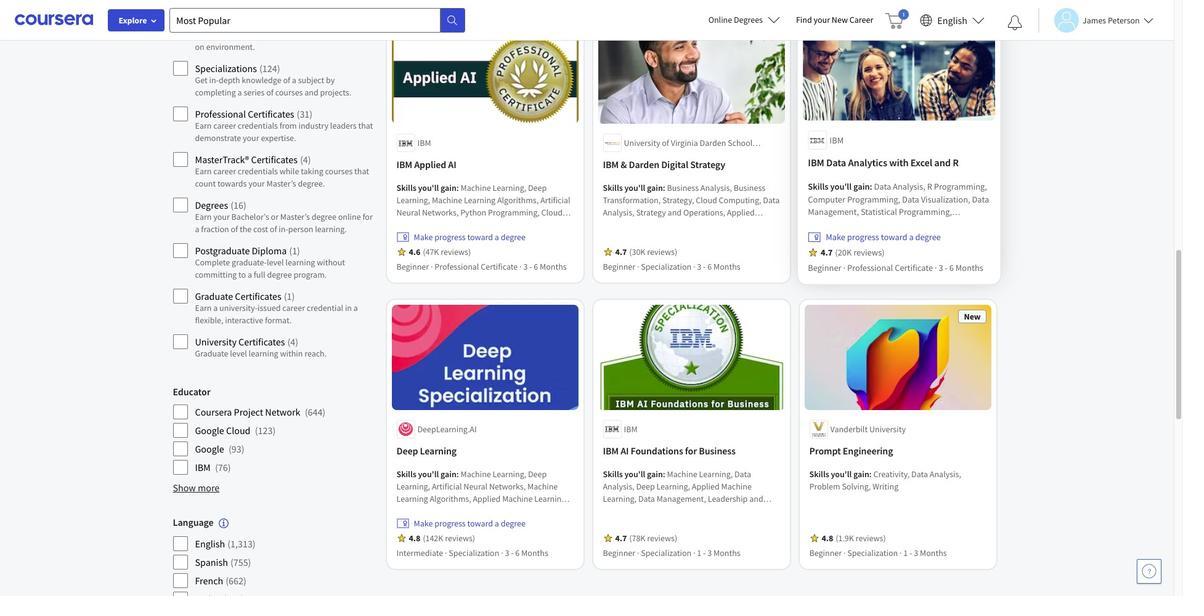 Task type: locate. For each thing, give the bounding box(es) containing it.
4.7
[[615, 247, 627, 258], [821, 247, 833, 259], [615, 533, 627, 544]]

4.8 up intermediate
[[409, 533, 420, 544]]

professional down 4.6 (47k reviews)
[[435, 262, 479, 273]]

earn inside earn a university-issued career credential in a flexible, interactive format.
[[195, 303, 212, 314]]

certificates for professional certificates
[[248, 108, 294, 120]]

0 horizontal spatial level
[[230, 348, 247, 359]]

in- up the completing
[[209, 75, 219, 86]]

new
[[832, 14, 848, 25], [964, 311, 981, 323]]

in- right cost
[[279, 224, 288, 235]]

courses
[[275, 87, 303, 98], [325, 166, 353, 177]]

None search field
[[170, 8, 465, 32]]

0 vertical spatial level
[[267, 257, 284, 268]]

that inside earn career credentials while taking courses that count towards your master's degree.
[[354, 166, 369, 177]]

credentials
[[238, 120, 278, 131], [238, 166, 278, 177]]

that inside earn career credentials from industry leaders that demonstrate your expertise.
[[358, 120, 373, 131]]

beginner · specialization · 1 - 3 months down 4.8 (1.9k reviews) on the right bottom of the page
[[810, 548, 947, 559]]

1 horizontal spatial ai
[[621, 445, 629, 457]]

1 vertical spatial graduate
[[195, 348, 228, 359]]

2 beginner · specialization · 1 - 3 months from the left
[[810, 548, 947, 559]]

level
[[267, 257, 284, 268], [230, 348, 247, 359]]

0 horizontal spatial beginner · specialization · 1 - 3 months
[[603, 548, 741, 559]]

earn up fraction
[[195, 211, 212, 223]]

credentials up expertise. at top
[[238, 120, 278, 131]]

career up towards
[[213, 166, 236, 177]]

english up spanish
[[195, 538, 225, 551]]

0 horizontal spatial in-
[[209, 75, 219, 86]]

you'll down the applied
[[418, 183, 439, 194]]

degrees inside dropdown button
[[734, 14, 763, 25]]

0 horizontal spatial degrees
[[195, 199, 228, 211]]

1 vertical spatial ai
[[621, 445, 629, 457]]

reviews) right (20k
[[854, 247, 885, 259]]

1 horizontal spatial degrees
[[734, 14, 763, 25]]

1 vertical spatial data
[[912, 469, 928, 480]]

0 vertical spatial that
[[358, 120, 373, 131]]

courses inside get in-depth knowledge of a subject by completing a series of courses and projects.
[[275, 87, 303, 98]]

skills you'll gain : for &
[[603, 183, 667, 194]]

or right tool
[[256, 29, 264, 40]]

0 horizontal spatial beginner · professional certificate · 3 - 6 months
[[397, 262, 567, 273]]

english for english
[[938, 14, 968, 26]]

: down analytics
[[870, 181, 872, 193]]

toward up the 4.7 (20k reviews)
[[881, 232, 907, 243]]

google for google cloud ( 123 )
[[195, 425, 224, 437]]

months
[[540, 262, 567, 273], [714, 262, 741, 273], [956, 262, 983, 274], [522, 548, 548, 559], [714, 548, 741, 559], [920, 548, 947, 559]]

beginner · professional certificate · 3 - 6 months for ai
[[397, 262, 567, 273]]

0 vertical spatial university
[[624, 138, 660, 149]]

1 vertical spatial google
[[195, 443, 224, 455]]

ibm applied ai link
[[397, 157, 574, 172]]

gain down foundations
[[647, 469, 663, 480]]

of right the 124
[[283, 75, 290, 86]]

ibm left analytics
[[808, 156, 824, 169]]

0 vertical spatial career
[[213, 120, 236, 131]]

beginner down (1.9k
[[810, 548, 842, 559]]

4.6 (47k reviews)
[[409, 247, 471, 258]]

for inside earn your bachelor's or master's degree online for a fraction of the cost of in-person learning.
[[363, 211, 373, 223]]

in inside the learn a new tool or skill in an interactive, hands- on environment.
[[282, 29, 289, 40]]

2 4.8 from the left
[[822, 533, 833, 544]]

1 horizontal spatial learning
[[286, 257, 315, 268]]

french
[[195, 575, 223, 588]]

earn up flexible,
[[195, 303, 212, 314]]

0 horizontal spatial data
[[826, 156, 846, 169]]

graduate down flexible,
[[195, 348, 228, 359]]

online degrees
[[709, 14, 763, 25]]

0 vertical spatial english
[[938, 14, 968, 26]]

credentials inside earn career credentials while taking courses that count towards your master's degree.
[[238, 166, 278, 177]]

for
[[363, 211, 373, 223], [685, 445, 697, 457]]

intermediate · specialization · 3 - 6 months
[[397, 548, 548, 559]]

master's inside earn your bachelor's or master's degree online for a fraction of the cost of in-person learning.
[[280, 211, 310, 223]]

prompt
[[810, 445, 841, 457]]

ibm up ibm data analytics with excel and r
[[830, 135, 844, 146]]

or
[[256, 29, 264, 40], [271, 211, 279, 223]]

1 horizontal spatial for
[[685, 445, 697, 457]]

subject
[[298, 75, 324, 86]]

earn for mastertrack® certificates ( 4 )
[[195, 166, 212, 177]]

certificates down expertise. at top
[[251, 153, 298, 166]]

4 right while
[[303, 153, 308, 166]]

1 horizontal spatial certificate
[[895, 262, 933, 274]]

toward for ai
[[467, 232, 493, 243]]

ibm inside educator group
[[195, 462, 211, 474]]

123
[[258, 425, 273, 437]]

make for ai
[[414, 232, 433, 243]]

1 horizontal spatial university
[[624, 138, 660, 149]]

english
[[938, 14, 968, 26], [195, 538, 225, 551]]

earn up count
[[195, 166, 212, 177]]

0 vertical spatial courses
[[275, 87, 303, 98]]

1 vertical spatial new
[[964, 311, 981, 323]]

0 horizontal spatial and
[[305, 87, 318, 98]]

information about this filter group image
[[219, 519, 228, 529]]

in inside earn a university-issued career credential in a flexible, interactive format.
[[345, 303, 352, 314]]

google up ibm ( 76 )
[[195, 443, 224, 455]]

2 horizontal spatial professional
[[847, 262, 893, 274]]

graduate down committing
[[195, 290, 233, 303]]

0 horizontal spatial darden
[[629, 159, 660, 171]]

1 vertical spatial or
[[271, 211, 279, 223]]

3 earn from the top
[[195, 211, 212, 223]]

1 beginner · specialization · 1 - 3 months from the left
[[603, 548, 741, 559]]

and inside get in-depth knowledge of a subject by completing a series of courses and projects.
[[305, 87, 318, 98]]

0 vertical spatial darden
[[700, 138, 726, 149]]

earn inside earn career credentials from industry leaders that demonstrate your expertise.
[[195, 120, 212, 131]]

beginner down (30k
[[603, 262, 636, 273]]

industry
[[299, 120, 329, 131]]

career
[[213, 120, 236, 131], [213, 166, 236, 177], [282, 303, 305, 314]]

virginia
[[671, 138, 698, 149]]

gain for learning
[[441, 469, 457, 480]]

progress up the 4.7 (20k reviews)
[[847, 232, 879, 243]]

learning
[[286, 257, 315, 268], [249, 348, 278, 359]]

professional for ibm data analytics with excel and r
[[847, 262, 893, 274]]

4 left reach.
[[290, 336, 295, 348]]

1 horizontal spatial in
[[345, 303, 352, 314]]

ibm up ibm applied ai
[[418, 138, 431, 149]]

make progress toward a degree for ai
[[414, 232, 526, 243]]

4.6
[[409, 247, 420, 258]]

complete
[[195, 257, 230, 268]]

4.7 for ibm ai foundations for business
[[615, 533, 627, 544]]

0 horizontal spatial ai
[[448, 159, 456, 171]]

1 graduate from the top
[[195, 290, 233, 303]]

interactive,
[[301, 29, 342, 40]]

english inside button
[[938, 14, 968, 26]]

career up demonstrate
[[213, 120, 236, 131]]

master's up person
[[280, 211, 310, 223]]

online degrees button
[[699, 6, 790, 33]]

in for projects (
[[282, 29, 289, 40]]

of left the
[[231, 224, 238, 235]]

university down flexible,
[[195, 336, 237, 348]]

1 vertical spatial level
[[230, 348, 247, 359]]

your up fraction
[[213, 211, 230, 223]]

career for professional
[[213, 120, 236, 131]]

your inside earn career credentials from industry leaders that demonstrate your expertise.
[[243, 133, 259, 144]]

1 horizontal spatial beginner · professional certificate · 3 - 6 months
[[808, 262, 983, 274]]

data inside the creativity, data analysis, problem solving, writing
[[912, 469, 928, 480]]

you'll for learning
[[418, 469, 439, 480]]

english button
[[916, 0, 990, 40]]

ibm data analytics with excel and r
[[808, 156, 959, 169]]

skills you'll gain : down the applied
[[397, 183, 461, 194]]

help center image
[[1142, 565, 1157, 579]]

you'll
[[830, 181, 852, 193], [418, 183, 439, 194], [625, 183, 646, 194], [418, 469, 439, 480], [625, 469, 646, 480], [831, 469, 852, 480]]

shopping cart: 1 item image
[[886, 9, 909, 29]]

1 horizontal spatial courses
[[325, 166, 353, 177]]

new
[[223, 29, 238, 40]]

credentials for mastertrack®
[[238, 166, 278, 177]]

0 horizontal spatial learning
[[249, 348, 278, 359]]

online
[[709, 14, 732, 25]]

1 vertical spatial degrees
[[195, 199, 228, 211]]

4.7 (78k reviews)
[[615, 533, 677, 544]]

in left the an
[[282, 29, 289, 40]]

4
[[303, 153, 308, 166], [290, 336, 295, 348]]

1 credentials from the top
[[238, 120, 278, 131]]

4.8 for 4.8 (1.9k reviews)
[[822, 533, 833, 544]]

0 vertical spatial master's
[[267, 178, 296, 189]]

show
[[173, 482, 196, 494]]

skills for learning
[[397, 469, 417, 480]]

reviews) for (47k reviews)
[[441, 247, 471, 258]]

problem
[[810, 481, 840, 492]]

creativity, data analysis, problem solving, writing
[[810, 469, 961, 492]]

language group
[[173, 515, 374, 597]]

make progress toward a degree
[[826, 232, 941, 243], [414, 232, 526, 243], [414, 518, 526, 529]]

2 vertical spatial career
[[282, 303, 305, 314]]

1 horizontal spatial new
[[964, 311, 981, 323]]

degree inside earn your bachelor's or master's degree online for a fraction of the cost of in-person learning.
[[312, 211, 336, 223]]

darden up strategy
[[700, 138, 726, 149]]

for left business
[[685, 445, 697, 457]]

toward up 4.6 (47k reviews)
[[467, 232, 493, 243]]

1 4.8 from the left
[[409, 533, 420, 544]]

for right online
[[363, 211, 373, 223]]

you'll for &
[[625, 183, 646, 194]]

beginner down 4.6
[[397, 262, 429, 273]]

1 vertical spatial courses
[[325, 166, 353, 177]]

0 vertical spatial new
[[832, 14, 848, 25]]

2 horizontal spatial university
[[870, 424, 906, 435]]

2 google from the top
[[195, 443, 224, 455]]

earn up demonstrate
[[195, 120, 212, 131]]

skills
[[808, 181, 828, 193], [397, 183, 417, 194], [603, 183, 623, 194], [397, 469, 417, 480], [603, 469, 623, 480], [810, 469, 829, 480]]

you'll down &
[[625, 183, 646, 194]]

in- inside earn your bachelor's or master's degree online for a fraction of the cost of in-person learning.
[[279, 224, 288, 235]]

or inside earn your bachelor's or master's degree online for a fraction of the cost of in-person learning.
[[271, 211, 279, 223]]

engineering
[[843, 445, 893, 457]]

1 vertical spatial in
[[345, 303, 352, 314]]

darden
[[700, 138, 726, 149], [629, 159, 660, 171]]

career inside earn career credentials while taking courses that count towards your master's degree.
[[213, 166, 236, 177]]

0 vertical spatial and
[[305, 87, 318, 98]]

4.8
[[409, 533, 420, 544], [822, 533, 833, 544]]

earn inside earn your bachelor's or master's degree online for a fraction of the cost of in-person learning.
[[195, 211, 212, 223]]

1 horizontal spatial 4.8
[[822, 533, 833, 544]]

skills for applied
[[397, 183, 417, 194]]

your up mastertrack® certificates ( 4 ) on the top of page
[[243, 133, 259, 144]]

0 vertical spatial degrees
[[734, 14, 763, 25]]

1 vertical spatial in-
[[279, 224, 288, 235]]

1 horizontal spatial data
[[912, 469, 928, 480]]

1 vertical spatial english
[[195, 538, 225, 551]]

university up foundation
[[624, 138, 660, 149]]

16
[[234, 199, 243, 211]]

1 vertical spatial university
[[195, 336, 237, 348]]

intermediate
[[397, 548, 443, 559]]

credentials inside earn career credentials from industry leaders that demonstrate your expertise.
[[238, 120, 278, 131]]

mastertrack® certificates ( 4 )
[[195, 153, 311, 166]]

gain for ai
[[647, 469, 663, 480]]

2 graduate from the top
[[195, 348, 228, 359]]

degrees right online
[[734, 14, 763, 25]]

within
[[280, 348, 303, 359]]

0 vertical spatial learning
[[286, 257, 315, 268]]

0 horizontal spatial university
[[195, 336, 237, 348]]

reviews) up beginner · specialization · 3 - 6 months
[[647, 247, 677, 258]]

analytics
[[848, 156, 887, 169]]

0 vertical spatial google
[[195, 425, 224, 437]]

university of virginia darden school foundation
[[624, 138, 753, 161]]

master's inside earn career credentials while taking courses that count towards your master's degree.
[[267, 178, 296, 189]]

gain down "ibm & darden digital strategy" on the right top of page
[[647, 183, 663, 194]]

1 vertical spatial learning
[[249, 348, 278, 359]]

gain
[[853, 181, 870, 193], [441, 183, 457, 194], [647, 183, 663, 194], [441, 469, 457, 480], [647, 469, 663, 480], [854, 469, 870, 480]]

1 horizontal spatial in-
[[279, 224, 288, 235]]

reviews) for (30k reviews)
[[647, 247, 677, 258]]

career up format.
[[282, 303, 305, 314]]

projects.
[[320, 87, 351, 98]]

0 horizontal spatial english
[[195, 538, 225, 551]]

0 horizontal spatial in
[[282, 29, 289, 40]]

: for &
[[663, 183, 665, 194]]

courses down "subject"
[[275, 87, 303, 98]]

: for applied
[[457, 183, 459, 194]]

: down ibm ai foundations for business
[[663, 469, 665, 480]]

graduate for graduate certificates ( 1 )
[[195, 290, 233, 303]]

make up (47k
[[414, 232, 433, 243]]

certificates down format.
[[239, 336, 285, 348]]

1 horizontal spatial level
[[267, 257, 284, 268]]

: down "ibm & darden digital strategy" on the right top of page
[[663, 183, 665, 194]]

0 vertical spatial for
[[363, 211, 373, 223]]

0 horizontal spatial new
[[832, 14, 848, 25]]

educator group
[[173, 385, 374, 476]]

2 earn from the top
[[195, 166, 212, 177]]

0 vertical spatial or
[[256, 29, 264, 40]]

to
[[239, 269, 246, 280]]

1 horizontal spatial professional
[[435, 262, 479, 273]]

certificate
[[481, 262, 518, 273], [895, 262, 933, 274]]

and left r
[[934, 156, 951, 169]]

or right bachelor's
[[271, 211, 279, 223]]

certificates for mastertrack® certificates
[[251, 153, 298, 166]]

university for university of virginia darden school foundation
[[624, 138, 660, 149]]

1 horizontal spatial or
[[271, 211, 279, 223]]

of left virginia
[[662, 138, 669, 149]]

4 earn from the top
[[195, 303, 212, 314]]

beginner · specialization · 1 - 3 months for engineering
[[810, 548, 947, 559]]

: up solving,
[[870, 469, 872, 480]]

0 vertical spatial credentials
[[238, 120, 278, 131]]

1 vertical spatial that
[[354, 166, 369, 177]]

applied
[[414, 159, 446, 171]]

reviews) right (1.9k
[[856, 533, 886, 544]]

earn a university-issued career credential in a flexible, interactive format.
[[195, 303, 358, 326]]

credentials for professional
[[238, 120, 278, 131]]

your inside find your new career "link"
[[814, 14, 830, 25]]

bachelor's
[[232, 211, 269, 223]]

english inside language group
[[195, 538, 225, 551]]

1 horizontal spatial beginner · specialization · 1 - 3 months
[[810, 548, 947, 559]]

university for university certificates ( 4 )
[[195, 336, 237, 348]]

1 google from the top
[[195, 425, 224, 437]]

toward for analytics
[[881, 232, 907, 243]]

career inside earn career credentials from industry leaders that demonstrate your expertise.
[[213, 120, 236, 131]]

beginner · professional certificate · 3 - 6 months down 4.6 (47k reviews)
[[397, 262, 567, 273]]

data
[[826, 156, 846, 169], [912, 469, 928, 480]]

skills you'll gain : down foundations
[[603, 469, 667, 480]]

while
[[280, 166, 299, 177]]

degree
[[312, 211, 336, 223], [915, 232, 941, 243], [501, 232, 526, 243], [267, 269, 292, 280], [501, 518, 526, 529]]

professional down the completing
[[195, 108, 246, 120]]

4.8 (142k reviews)
[[409, 533, 475, 544]]

english right shopping cart: 1 item icon
[[938, 14, 968, 26]]

make progress toward a degree up 4.6 (47k reviews)
[[414, 232, 526, 243]]

0 horizontal spatial 4.8
[[409, 533, 420, 544]]

you'll down analytics
[[830, 181, 852, 193]]

credential
[[307, 303, 343, 314]]

1 horizontal spatial 4
[[303, 153, 308, 166]]

courses right taking
[[325, 166, 353, 177]]

0 vertical spatial in
[[282, 29, 289, 40]]

specialization for ibm & darden digital strategy
[[641, 262, 692, 273]]

0 vertical spatial graduate
[[195, 290, 233, 303]]

1 horizontal spatial and
[[934, 156, 951, 169]]

0 horizontal spatial professional
[[195, 108, 246, 120]]

ai right the applied
[[448, 159, 456, 171]]

0 vertical spatial ai
[[448, 159, 456, 171]]

university inside university of virginia darden school foundation
[[624, 138, 660, 149]]

progress for ai
[[435, 232, 466, 243]]

1 vertical spatial for
[[685, 445, 697, 457]]

reviews) right (47k
[[441, 247, 471, 258]]

0 vertical spatial in-
[[209, 75, 219, 86]]

beginner down (78k
[[603, 548, 636, 559]]

program.
[[294, 269, 327, 280]]

in right credential at the left bottom
[[345, 303, 352, 314]]

degree inside "complete graduate-level learning without committing to a full degree program."
[[267, 269, 292, 280]]

0 horizontal spatial or
[[256, 29, 264, 40]]

2 credentials from the top
[[238, 166, 278, 177]]

1 horizontal spatial english
[[938, 14, 968, 26]]

your inside earn career credentials while taking courses that count towards your master's degree.
[[249, 178, 265, 189]]

skills you'll gain : for learning
[[397, 469, 461, 480]]

0 horizontal spatial courses
[[275, 87, 303, 98]]

postgraduate
[[195, 245, 250, 257]]

vanderbilt university
[[831, 424, 906, 435]]

you'll down foundations
[[625, 469, 646, 480]]

graduate
[[195, 290, 233, 303], [195, 348, 228, 359]]

that right leaders
[[358, 120, 373, 131]]

degrees down count
[[195, 199, 228, 211]]

4.8 left (1.9k
[[822, 533, 833, 544]]

1 vertical spatial master's
[[280, 211, 310, 223]]

1 vertical spatial credentials
[[238, 166, 278, 177]]

career for mastertrack®
[[213, 166, 236, 177]]

university certificates ( 4 )
[[195, 336, 298, 348]]

that up online
[[354, 166, 369, 177]]

gain down analytics
[[853, 181, 870, 193]]

0 horizontal spatial certificate
[[481, 262, 518, 273]]

learning left within
[[249, 348, 278, 359]]

level inside "complete graduate-level learning without committing to a full degree program."
[[267, 257, 284, 268]]

earn inside earn career credentials while taking courses that count towards your master's degree.
[[195, 166, 212, 177]]

4 for mastertrack® certificates ( 4 )
[[303, 153, 308, 166]]

cloud
[[226, 425, 251, 437]]

1 earn from the top
[[195, 120, 212, 131]]

1 horizontal spatial darden
[[700, 138, 726, 149]]

1 vertical spatial career
[[213, 166, 236, 177]]

degree for ibm applied ai
[[501, 232, 526, 243]]

complete graduate-level learning without committing to a full degree program.
[[195, 257, 345, 280]]

certificates down the full
[[235, 290, 282, 303]]

reviews)
[[441, 247, 471, 258], [647, 247, 677, 258], [854, 247, 885, 259], [445, 533, 475, 544], [647, 533, 677, 544], [856, 533, 886, 544]]

progress up 4.6 (47k reviews)
[[435, 232, 466, 243]]

: down ibm applied ai link
[[457, 183, 459, 194]]

skill
[[266, 29, 280, 40]]

google down coursera
[[195, 425, 224, 437]]

in-
[[209, 75, 219, 86], [279, 224, 288, 235]]

knowledge
[[242, 75, 281, 86]]

4.8 for 4.8 (142k reviews)
[[409, 533, 420, 544]]

more
[[198, 482, 220, 494]]

get
[[195, 75, 208, 86]]

gain down the applied
[[441, 183, 457, 194]]

certificates for graduate certificates
[[235, 290, 282, 303]]

specialization
[[641, 262, 692, 273], [449, 548, 499, 559], [641, 548, 692, 559], [848, 548, 898, 559]]

make up (20k
[[826, 232, 845, 243]]

0 horizontal spatial for
[[363, 211, 373, 223]]

certificates up expertise. at top
[[248, 108, 294, 120]]

1 vertical spatial 4
[[290, 336, 295, 348]]

and
[[305, 87, 318, 98], [934, 156, 951, 169]]

and down "subject"
[[305, 87, 318, 98]]

data left analytics
[[826, 156, 846, 169]]

beginner · professional certificate · 3 - 6 months down the 4.7 (20k reviews)
[[808, 262, 983, 274]]

specialization down 4.7 (78k reviews)
[[641, 548, 692, 559]]

make progress toward a degree up intermediate · specialization · 3 - 6 months
[[414, 518, 526, 529]]

degree for ibm data analytics with excel and r
[[915, 232, 941, 243]]

your right find
[[814, 14, 830, 25]]

0 horizontal spatial 4
[[290, 336, 295, 348]]

0 vertical spatial 4
[[303, 153, 308, 166]]

earn for degrees ( 16 )
[[195, 211, 212, 223]]

0 vertical spatial data
[[826, 156, 846, 169]]



Task type: vqa. For each thing, say whether or not it's contained in the screenshot.


Task type: describe. For each thing, give the bounding box(es) containing it.
professional for ibm applied ai
[[435, 262, 479, 273]]

(47k
[[423, 247, 439, 258]]

skills you'll gain : for applied
[[397, 183, 461, 194]]

french ( 662 )
[[195, 575, 246, 588]]

skills you'll gain : for ai
[[603, 469, 667, 480]]

deep learning
[[397, 445, 457, 457]]

What do you want to learn? text field
[[170, 8, 441, 32]]

professional certificates ( 31 )
[[195, 108, 313, 120]]

interactive
[[225, 315, 263, 326]]

or inside the learn a new tool or skill in an interactive, hands- on environment.
[[256, 29, 264, 40]]

find
[[796, 14, 812, 25]]

1 vertical spatial and
[[934, 156, 951, 169]]

data for analytics
[[826, 156, 846, 169]]

without
[[317, 257, 345, 268]]

gain up solving,
[[854, 469, 870, 480]]

a inside earn your bachelor's or master's degree online for a fraction of the cost of in-person learning.
[[195, 224, 199, 235]]

reviews) for (1.9k reviews)
[[856, 533, 886, 544]]

beginner · specialization · 1 - 3 months for ai
[[603, 548, 741, 559]]

ibm left the applied
[[397, 159, 412, 171]]

on
[[195, 41, 204, 52]]

online
[[338, 211, 361, 223]]

graduate certificates ( 1 )
[[195, 290, 295, 303]]

google cloud ( 123 )
[[195, 425, 276, 437]]

learning inside "complete graduate-level learning without committing to a full degree program."
[[286, 257, 315, 268]]

show more
[[173, 482, 220, 494]]

creativity,
[[874, 469, 910, 480]]

coursera
[[195, 406, 232, 419]]

solving,
[[842, 481, 871, 492]]

graduate-
[[232, 257, 267, 268]]

755
[[233, 557, 248, 569]]

earn career credentials from industry leaders that demonstrate your expertise.
[[195, 120, 373, 144]]

that for professional certificates ( 31 )
[[358, 120, 373, 131]]

124
[[262, 62, 277, 75]]

postgraduate diploma ( 1 )
[[195, 245, 300, 257]]

make for analytics
[[826, 232, 845, 243]]

(1.9k
[[836, 533, 854, 544]]

skills for data
[[808, 181, 828, 193]]

ibm left foundations
[[603, 445, 619, 457]]

james peterson
[[1083, 14, 1140, 26]]

skills you'll gain : for data
[[808, 181, 874, 193]]

projects (
[[195, 17, 234, 29]]

taking
[[301, 166, 323, 177]]

certificate for analytics
[[895, 262, 933, 274]]

cost
[[253, 224, 268, 235]]

show notifications image
[[1008, 15, 1023, 30]]

4.8 (1.9k reviews)
[[822, 533, 886, 544]]

career inside earn a university-issued career credential in a flexible, interactive format.
[[282, 303, 305, 314]]

from
[[280, 120, 297, 131]]

environment.
[[206, 41, 255, 52]]

(20k
[[835, 247, 852, 259]]

darden inside university of virginia darden school foundation
[[700, 138, 726, 149]]

new inside find your new career "link"
[[832, 14, 848, 25]]

644
[[308, 406, 323, 419]]

in- inside get in-depth knowledge of a subject by completing a series of courses and projects.
[[209, 75, 219, 86]]

earn your bachelor's or master's degree online for a fraction of the cost of in-person learning.
[[195, 211, 373, 235]]

ibm & darden digital strategy link
[[603, 157, 780, 172]]

make progress toward a degree for analytics
[[826, 232, 941, 243]]

full
[[254, 269, 265, 280]]

: for data
[[870, 181, 872, 193]]

google ( 93 )
[[195, 443, 244, 455]]

ibm data analytics with excel and r link
[[808, 155, 990, 170]]

degree for deep learning
[[501, 518, 526, 529]]

make up (142k
[[414, 518, 433, 529]]

vanderbilt
[[831, 424, 868, 435]]

beginner for ibm & darden digital strategy
[[603, 262, 636, 273]]

93
[[232, 443, 241, 455]]

english for english ( 1,313 )
[[195, 538, 225, 551]]

skills you'll gain : up solving,
[[810, 469, 874, 480]]

specialization for ibm ai foundations for business
[[641, 548, 692, 559]]

you'll for data
[[830, 181, 852, 193]]

the
[[240, 224, 252, 235]]

(142k
[[423, 533, 443, 544]]

of down knowledge
[[266, 87, 274, 98]]

4 for university certificates ( 4 )
[[290, 336, 295, 348]]

r
[[953, 156, 959, 169]]

ibm ( 76 )
[[195, 462, 231, 474]]

specialization down 4.8 (142k reviews)
[[449, 548, 499, 559]]

beginner down (20k
[[808, 262, 841, 274]]

4.7 left (20k
[[821, 247, 833, 259]]

of right cost
[[270, 224, 277, 235]]

count
[[195, 178, 216, 189]]

1,313
[[231, 538, 253, 551]]

1 vertical spatial darden
[[629, 159, 660, 171]]

learning
[[420, 445, 457, 457]]

tool
[[240, 29, 255, 40]]

mastertrack®
[[195, 153, 249, 166]]

of inside university of virginia darden school foundation
[[662, 138, 669, 149]]

peterson
[[1108, 14, 1140, 26]]

ibm ai foundations for business
[[603, 445, 736, 457]]

business
[[699, 445, 736, 457]]

coursera image
[[15, 10, 93, 30]]

gain for &
[[647, 183, 663, 194]]

graduate for graduate level learning within reach.
[[195, 348, 228, 359]]

4.7 for ibm & darden digital strategy
[[615, 247, 627, 258]]

language
[[173, 517, 214, 529]]

learn a new tool or skill in an interactive, hands- on environment.
[[195, 29, 368, 52]]

by
[[326, 75, 335, 86]]

you'll for ai
[[625, 469, 646, 480]]

reviews) for (142k reviews)
[[445, 533, 475, 544]]

find your new career link
[[790, 12, 880, 28]]

english ( 1,313 )
[[195, 538, 256, 551]]

prompt engineering link
[[810, 444, 987, 458]]

skills for &
[[603, 183, 623, 194]]

completing
[[195, 87, 236, 98]]

foundations
[[631, 445, 683, 457]]

specializations ( 124 )
[[195, 62, 280, 75]]

4.7 (20k reviews)
[[821, 247, 885, 259]]

james peterson button
[[1039, 8, 1154, 32]]

beginner for prompt engineering
[[810, 548, 842, 559]]

that for mastertrack® certificates ( 4 )
[[354, 166, 369, 177]]

progress for analytics
[[847, 232, 879, 243]]

skills for ai
[[603, 469, 623, 480]]

get in-depth knowledge of a subject by completing a series of courses and projects.
[[195, 75, 351, 98]]

you'll for applied
[[418, 183, 439, 194]]

ibm & darden digital strategy
[[603, 159, 725, 171]]

you'll up solving,
[[831, 469, 852, 480]]

2 vertical spatial university
[[870, 424, 906, 435]]

prompt engineering
[[810, 445, 893, 457]]

specializations
[[195, 62, 257, 75]]

a inside the learn a new tool or skill in an interactive, hands- on environment.
[[217, 29, 221, 40]]

: for learning
[[457, 469, 459, 480]]

project
[[234, 406, 263, 419]]

gain for applied
[[441, 183, 457, 194]]

certificates for university certificates
[[239, 336, 285, 348]]

degrees ( 16 )
[[195, 199, 246, 211]]

ibm left &
[[603, 159, 619, 171]]

progress up 4.8 (142k reviews)
[[435, 518, 466, 529]]

diploma
[[252, 245, 287, 257]]

digital
[[661, 159, 689, 171]]

beginner · professional certificate · 3 - 6 months for analytics
[[808, 262, 983, 274]]

in for graduate certificates ( 1 )
[[345, 303, 352, 314]]

ibm up foundations
[[624, 424, 638, 435]]

learning.
[[315, 224, 347, 235]]

beginner for ibm ai foundations for business
[[603, 548, 636, 559]]

strategy
[[691, 159, 725, 171]]

excel
[[911, 156, 932, 169]]

spanish
[[195, 557, 228, 569]]

76
[[218, 462, 228, 474]]

school
[[728, 138, 753, 149]]

university-
[[219, 303, 258, 314]]

spanish ( 755 )
[[195, 557, 251, 569]]

toward up intermediate · specialization · 3 - 6 months
[[467, 518, 493, 529]]

earn for professional certificates ( 31 )
[[195, 120, 212, 131]]

reviews) for (20k reviews)
[[854, 247, 885, 259]]

reviews) for (78k reviews)
[[647, 533, 677, 544]]

educator
[[173, 386, 211, 398]]

your inside earn your bachelor's or master's degree online for a fraction of the cost of in-person learning.
[[213, 211, 230, 223]]

committing
[[195, 269, 237, 280]]

gain for data
[[853, 181, 870, 193]]

specialization for prompt engineering
[[848, 548, 898, 559]]

certificate for ai
[[481, 262, 518, 273]]

: for ai
[[663, 469, 665, 480]]

a inside "complete graduate-level learning without committing to a full degree program."
[[248, 269, 252, 280]]

depth
[[219, 75, 240, 86]]

coursera project network ( 644 )
[[195, 406, 326, 419]]

data for analysis,
[[912, 469, 928, 480]]

google for google ( 93 )
[[195, 443, 224, 455]]

an
[[290, 29, 299, 40]]

learn
[[195, 29, 215, 40]]

career
[[850, 14, 874, 25]]

courses inside earn career credentials while taking courses that count towards your master's degree.
[[325, 166, 353, 177]]

earn for graduate certificates ( 1 )
[[195, 303, 212, 314]]



